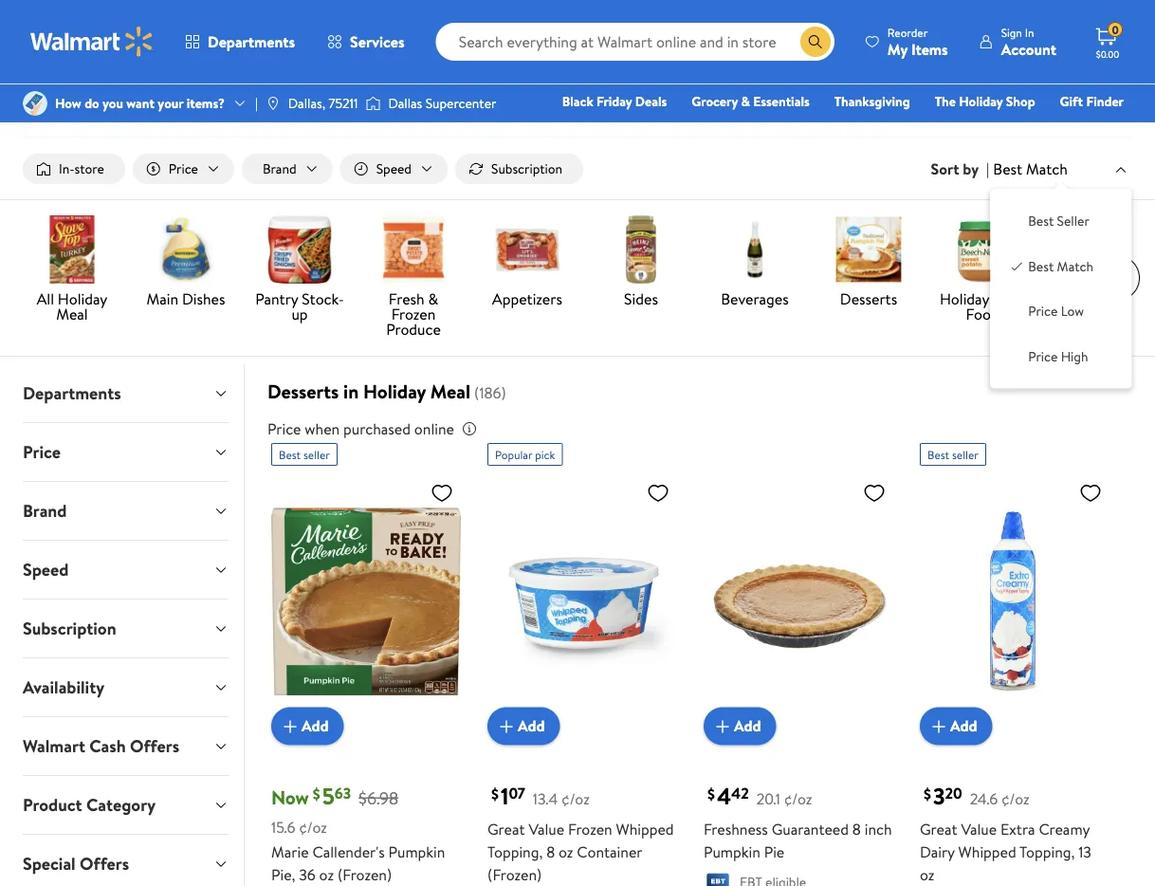 Task type: vqa. For each thing, say whether or not it's contained in the screenshot.
STEEL
no



Task type: locate. For each thing, give the bounding box(es) containing it.
value down 24.6 in the right bottom of the page
[[962, 818, 997, 839]]

| right the by
[[987, 158, 990, 179]]

seller for 20
[[953, 447, 979, 463]]

meal inside all holiday meal
[[56, 304, 88, 325]]

0 horizontal spatial food
[[23, 51, 52, 70]]

3 / from the left
[[276, 51, 281, 70]]

food link
[[23, 51, 52, 70]]

/ up "your"
[[180, 51, 185, 70]]

4 add from the left
[[951, 716, 978, 737]]

0 vertical spatial brand button
[[242, 154, 333, 184]]

$ for 3
[[924, 784, 932, 805]]

desserts down thanksgiving desserts image
[[841, 289, 898, 309]]

$ inside $ 3 20 24.6 ¢/oz great value extra creamy dairy whipped topping, 13 oz
[[924, 784, 932, 805]]

1 vertical spatial offers
[[80, 852, 129, 876]]

0 vertical spatial speed
[[376, 159, 412, 178]]

8 left inch
[[853, 818, 861, 839]]

add to cart image up now on the bottom of page
[[279, 715, 302, 738]]

add up 07 at the left of page
[[518, 716, 545, 737]]

price tab
[[8, 423, 244, 481]]

1 horizontal spatial oz
[[559, 841, 574, 862]]

1 horizontal spatial departments
[[208, 31, 295, 52]]

& for frozen
[[428, 289, 439, 309]]

meal left "(186)"
[[431, 378, 471, 405]]

dallas,
[[288, 94, 326, 112]]

frozen down thanksgiving fresh & frozen produce image
[[392, 304, 436, 325]]

desserts up when
[[268, 378, 339, 405]]

add up 42
[[734, 716, 762, 737]]

1 horizontal spatial |
[[987, 158, 990, 179]]

0 horizontal spatial oz
[[319, 864, 334, 885]]

1 horizontal spatial pumpkin
[[704, 841, 761, 862]]

shop right the toy
[[724, 119, 753, 137]]

$0.00
[[1097, 47, 1120, 60]]

holiday left baby
[[940, 289, 990, 309]]

& inside fresh & frozen produce
[[428, 289, 439, 309]]

$ inside $ 1 07 13.4 ¢/oz great value frozen whipped topping, 8 oz container (frozen)
[[491, 784, 499, 805]]

/ right holiday meal 'link' at left
[[370, 51, 375, 70]]

add for 1
[[518, 716, 545, 737]]

fashion link
[[829, 118, 890, 138]]

departments button up price tab at the left of page
[[8, 364, 244, 422]]

reorder my items
[[888, 24, 949, 59]]

thanksgiving pantry stock-up image
[[266, 215, 334, 284]]

brand button down dallas,
[[242, 154, 333, 184]]

0 horizontal spatial whipped
[[616, 818, 674, 839]]

offers right cash
[[130, 734, 179, 758]]

0 horizontal spatial best seller
[[279, 447, 330, 463]]

add for $
[[302, 716, 329, 737]]

product category tab
[[8, 776, 244, 834]]

whipped down extra at bottom right
[[959, 841, 1017, 862]]

grocery up the toy
[[692, 92, 738, 111]]

fresh
[[389, 289, 425, 309]]

how do you want your items?
[[55, 94, 225, 112]]

1 vertical spatial match
[[1058, 257, 1094, 275]]

0 vertical spatial meal
[[335, 51, 363, 70]]

offers
[[130, 734, 179, 758], [80, 852, 129, 876]]

sign in to add to favorites list, marie callender's pumpkin pie, 36 oz (frozen) image
[[431, 481, 454, 505]]

0 horizontal spatial |
[[255, 94, 258, 112]]

0 horizontal spatial speed
[[23, 558, 69, 582]]

1 vertical spatial whipped
[[959, 841, 1017, 862]]

meal right all
[[56, 304, 88, 325]]

holiday right all
[[58, 289, 107, 309]]

pumpkin down $6.98
[[389, 841, 445, 862]]

2 horizontal spatial desserts
[[841, 289, 898, 309]]

1 add to cart image from the left
[[495, 715, 518, 738]]

beverages link
[[706, 215, 805, 310]]

best inside popup button
[[994, 158, 1023, 179]]

0 vertical spatial speed button
[[340, 154, 448, 184]]

0 vertical spatial departments
[[208, 31, 295, 52]]

1 horizontal spatial shop
[[1007, 92, 1036, 111]]

subscription up thanksgiving appetizers image
[[492, 159, 563, 178]]

0 vertical spatial shop
[[1007, 92, 1036, 111]]

$ inside now $ 5 63 $6.98 15.6 ¢/oz marie callender's pumpkin pie, 36 oz (frozen)
[[313, 784, 320, 805]]

price when purchased online
[[268, 419, 454, 439]]

0 horizontal spatial &
[[428, 289, 439, 309]]

food left seasonal at the top left
[[23, 51, 52, 70]]

price for price low
[[1029, 302, 1058, 320]]

0 horizontal spatial subscription
[[23, 617, 116, 641]]

2 (frozen) from the left
[[488, 864, 542, 885]]

value inside $ 1 07 13.4 ¢/oz great value frozen whipped topping, 8 oz container (frozen)
[[529, 818, 565, 839]]

0 vertical spatial best match
[[994, 158, 1068, 179]]

add button up 07 at the left of page
[[488, 707, 560, 745]]

value
[[529, 818, 565, 839], [962, 818, 997, 839]]

meal up the 75211
[[335, 51, 363, 70]]

2 add button from the left
[[488, 707, 560, 745]]

departments button
[[169, 19, 311, 65], [8, 364, 244, 422]]

1 vertical spatial departments
[[23, 382, 121, 405]]

(frozen) for 07
[[488, 864, 542, 885]]

product category
[[23, 793, 156, 817]]

24.6
[[970, 788, 998, 809]]

1 vertical spatial departments button
[[8, 364, 244, 422]]

1 horizontal spatial seller
[[953, 447, 979, 463]]

add to cart image
[[279, 715, 302, 738], [928, 715, 951, 738]]

 image left dallas,
[[266, 96, 281, 111]]

electronics
[[612, 119, 677, 137]]

seasonal grocery link
[[72, 51, 172, 70]]

2 pumpkin from the left
[[704, 841, 761, 862]]

match up kitchen
[[1058, 257, 1094, 275]]

¢/oz inside $ 4 42 20.1 ¢/oz freshness guaranteed 8 inch pumpkin pie
[[784, 788, 813, 809]]

topping, inside $ 3 20 24.6 ¢/oz great value extra creamy dairy whipped topping, 13 oz
[[1020, 841, 1075, 862]]

0 horizontal spatial frozen
[[392, 304, 436, 325]]

| down holiday food link
[[255, 94, 258, 112]]

holiday
[[193, 51, 236, 70], [288, 51, 332, 70], [960, 92, 1003, 111], [58, 289, 107, 309], [940, 289, 990, 309], [363, 378, 426, 405]]

beverages
[[721, 289, 789, 309]]

add button up 20
[[920, 707, 993, 745]]

0 horizontal spatial grocery
[[125, 51, 172, 70]]

1 add from the left
[[302, 716, 329, 737]]

topping, down '1'
[[488, 841, 543, 862]]

1 vertical spatial |
[[987, 158, 990, 179]]

/ left holiday meal 'link' at left
[[276, 51, 281, 70]]

brand inside sort and filter section element
[[263, 159, 297, 178]]

8 down 13.4
[[547, 841, 555, 862]]

walmart cash offers
[[23, 734, 179, 758]]

1 vertical spatial speed
[[23, 558, 69, 582]]

3
[[934, 780, 946, 812]]

best match up kitchen
[[1029, 257, 1094, 275]]

0 vertical spatial whipped
[[616, 818, 674, 839]]

pantry
[[255, 289, 298, 309]]

whipped up container in the bottom of the page
[[616, 818, 674, 839]]

1 horizontal spatial &
[[741, 92, 750, 111]]

reorder
[[888, 24, 928, 40]]

desserts up dallas
[[383, 51, 433, 70]]

best seller
[[1029, 212, 1090, 230]]

0 horizontal spatial great
[[488, 818, 525, 839]]

1 horizontal spatial value
[[962, 818, 997, 839]]

walmart
[[23, 734, 85, 758]]

pie,
[[271, 864, 295, 885]]

2 horizontal spatial oz
[[920, 864, 935, 885]]

brand tab
[[8, 482, 244, 540]]

0 horizontal spatial shop
[[724, 119, 753, 137]]

thanksgiving desserts image
[[835, 215, 903, 284]]

1 / from the left
[[60, 51, 65, 70]]

$
[[313, 784, 320, 805], [491, 784, 499, 805], [708, 784, 715, 805], [924, 784, 932, 805]]

|
[[255, 94, 258, 112], [987, 158, 990, 179]]

best
[[994, 158, 1023, 179], [1029, 212, 1054, 230], [1029, 257, 1054, 275], [279, 447, 301, 463], [928, 447, 950, 463]]

$6.98
[[359, 786, 399, 810]]

1 (frozen) from the left
[[338, 864, 392, 885]]

food left holiday meal 'link' at left
[[239, 51, 268, 70]]

2 add to cart image from the left
[[712, 715, 734, 738]]

& inside kitchen & dining
[[1119, 289, 1129, 309]]

$ left 4
[[708, 784, 715, 805]]

1 pumpkin from the left
[[389, 841, 445, 862]]

desserts
[[383, 51, 433, 70], [841, 289, 898, 309], [268, 378, 339, 405]]

1 horizontal spatial add to cart image
[[712, 715, 734, 738]]

walmart+ link
[[1059, 118, 1133, 138]]

toy
[[701, 119, 721, 137]]

¢/oz inside $ 1 07 13.4 ¢/oz great value frozen whipped topping, 8 oz container (frozen)
[[562, 788, 590, 809]]

0 vertical spatial 8
[[853, 818, 861, 839]]

brand button inside sort and filter section element
[[242, 154, 333, 184]]

2 vertical spatial desserts
[[268, 378, 339, 405]]

$ 4 42 20.1 ¢/oz freshness guaranteed 8 inch pumpkin pie
[[704, 780, 893, 862]]

inch
[[865, 818, 893, 839]]

brand inside tab
[[23, 499, 67, 523]]

1 horizontal spatial meal
[[335, 51, 363, 70]]

pumpkin inside $ 4 42 20.1 ¢/oz freshness guaranteed 8 inch pumpkin pie
[[704, 841, 761, 862]]

add button up 5
[[271, 707, 344, 745]]

great inside $ 1 07 13.4 ¢/oz great value frozen whipped topping, 8 oz container (frozen)
[[488, 818, 525, 839]]

0 vertical spatial price button
[[133, 154, 234, 184]]

add to cart image up 42
[[712, 715, 734, 738]]

2 value from the left
[[962, 818, 997, 839]]

great up dairy
[[920, 818, 958, 839]]

 image
[[366, 94, 381, 113], [266, 96, 281, 111]]

$ left 5
[[313, 784, 320, 805]]

add button for $
[[271, 707, 344, 745]]

2 add to cart image from the left
[[928, 715, 951, 738]]

1 horizontal spatial 8
[[853, 818, 861, 839]]

best match
[[994, 158, 1068, 179], [1029, 257, 1094, 275]]

$ inside $ 4 42 20.1 ¢/oz freshness guaranteed 8 inch pumpkin pie
[[708, 784, 715, 805]]

¢/oz for 1
[[562, 788, 590, 809]]

subscription up "availability"
[[23, 617, 116, 641]]

$ left '1'
[[491, 784, 499, 805]]

seller
[[304, 447, 330, 463], [953, 447, 979, 463]]

add for 3
[[951, 716, 978, 737]]

oz inside now $ 5 63 $6.98 15.6 ¢/oz marie callender's pumpkin pie, 36 oz (frozen)
[[319, 864, 334, 885]]

¢/oz inside $ 3 20 24.6 ¢/oz great value extra creamy dairy whipped topping, 13 oz
[[1002, 788, 1030, 809]]

0 horizontal spatial add to cart image
[[279, 715, 302, 738]]

(frozen) down callender's
[[338, 864, 392, 885]]

2 great from the left
[[920, 818, 958, 839]]

departments button up items?
[[169, 19, 311, 65]]

pumpkin for 5
[[389, 841, 445, 862]]

1 vertical spatial speed button
[[8, 541, 244, 599]]

price
[[169, 159, 198, 178], [1029, 302, 1058, 320], [1029, 347, 1058, 366], [268, 419, 301, 439], [23, 440, 61, 464]]

oz inside $ 3 20 24.6 ¢/oz great value extra creamy dairy whipped topping, 13 oz
[[920, 864, 935, 885]]

4 add button from the left
[[920, 707, 993, 745]]

1 vertical spatial shop
[[724, 119, 753, 137]]

brand
[[263, 159, 297, 178], [23, 499, 67, 523]]

add up 20
[[951, 716, 978, 737]]

2 topping, from the left
[[1020, 841, 1075, 862]]

speed inside sort and filter section element
[[376, 159, 412, 178]]

price button down "your"
[[133, 154, 234, 184]]

(frozen) down '1'
[[488, 864, 542, 885]]

0 horizontal spatial pumpkin
[[389, 841, 445, 862]]

main
[[147, 289, 179, 309]]

add to cart image for the great value frozen whipped topping, 8 oz container (frozen) image
[[495, 715, 518, 738]]

1 vertical spatial 8
[[547, 841, 555, 862]]

0 horizontal spatial (frozen)
[[338, 864, 392, 885]]

pumpkin inside now $ 5 63 $6.98 15.6 ¢/oz marie callender's pumpkin pie, 36 oz (frozen)
[[389, 841, 445, 862]]

0 horizontal spatial meal
[[56, 304, 88, 325]]

1 value from the left
[[529, 818, 565, 839]]

special
[[23, 852, 76, 876]]

13
[[1079, 841, 1092, 862]]

black friday deals
[[563, 92, 667, 111]]

topping, down creamy
[[1020, 841, 1075, 862]]

1 horizontal spatial add to cart image
[[928, 715, 951, 738]]

food
[[23, 51, 52, 70], [239, 51, 268, 70], [966, 304, 1000, 325]]

0 vertical spatial offers
[[130, 734, 179, 758]]

1 $ from the left
[[313, 784, 320, 805]]

pumpkin for 42
[[704, 841, 761, 862]]

0 horizontal spatial brand
[[23, 499, 67, 523]]

¢/oz up extra at bottom right
[[1002, 788, 1030, 809]]

1 add button from the left
[[271, 707, 344, 745]]

 image right the 75211
[[366, 94, 381, 113]]

1 horizontal spatial best seller
[[928, 447, 979, 463]]

0 vertical spatial brand
[[263, 159, 297, 178]]

sign in account
[[1002, 24, 1057, 59]]

holiday up one
[[960, 92, 1003, 111]]

add to cart image up 20
[[928, 715, 951, 738]]

home
[[778, 119, 813, 137]]

pumpkin down freshness
[[704, 841, 761, 862]]

1 horizontal spatial frozen
[[568, 818, 613, 839]]

food / seasonal grocery / holiday food / holiday meal / desserts
[[23, 51, 433, 70]]

thanksgiving
[[835, 92, 911, 111]]

best match down debit
[[994, 158, 1068, 179]]

kitchen & dining image
[[1063, 215, 1131, 284]]

1 best seller from the left
[[279, 447, 330, 463]]

$ left 3
[[924, 784, 932, 805]]

value for 1
[[529, 818, 565, 839]]

sign in to add to favorites list, freshness guaranteed 8 inch pumpkin pie image
[[863, 481, 886, 505]]

0 horizontal spatial 8
[[547, 841, 555, 862]]

0 vertical spatial grocery
[[125, 51, 172, 70]]

walmart cash offers tab
[[8, 717, 244, 775]]

great
[[488, 818, 525, 839], [920, 818, 958, 839]]

speed button down dallas
[[340, 154, 448, 184]]

(frozen) inside now $ 5 63 $6.98 15.6 ¢/oz marie callender's pumpkin pie, 36 oz (frozen)
[[338, 864, 392, 885]]

2 horizontal spatial food
[[966, 304, 1000, 325]]

seller for 5
[[304, 447, 330, 463]]

brand for the bottommost brand dropdown button
[[23, 499, 67, 523]]

oz right 36
[[319, 864, 334, 885]]

& right dining
[[1119, 289, 1129, 309]]

thanksgiving main dishes image
[[152, 215, 220, 284]]

great for 3
[[920, 818, 958, 839]]

brand button down price tab at the left of page
[[8, 482, 244, 540]]

food down holiday baby food image
[[966, 304, 1000, 325]]

add to cart image
[[495, 715, 518, 738], [712, 715, 734, 738]]

search icon image
[[808, 34, 823, 49]]

grocery up 'want'
[[125, 51, 172, 70]]

0 horizontal spatial seller
[[304, 447, 330, 463]]

great inside $ 3 20 24.6 ¢/oz great value extra creamy dairy whipped topping, 13 oz
[[920, 818, 958, 839]]

dallas supercenter
[[389, 94, 497, 112]]

15.6
[[271, 816, 295, 837]]

1 horizontal spatial brand
[[263, 159, 297, 178]]

1 great from the left
[[488, 818, 525, 839]]

holiday up dallas,
[[288, 51, 332, 70]]

want
[[126, 94, 155, 112]]

0 horizontal spatial  image
[[266, 96, 281, 111]]

(frozen) inside $ 1 07 13.4 ¢/oz great value frozen whipped topping, 8 oz container (frozen)
[[488, 864, 542, 885]]

1 horizontal spatial (frozen)
[[488, 864, 542, 885]]

¢/oz right 13.4
[[562, 788, 590, 809]]

1 topping, from the left
[[488, 841, 543, 862]]

75211
[[329, 94, 358, 112]]

add to cart image up 07 at the left of page
[[495, 715, 518, 738]]

1 vertical spatial brand
[[23, 499, 67, 523]]

option group
[[1006, 204, 1117, 373]]

1 horizontal spatial subscription
[[492, 159, 563, 178]]

great down '1'
[[488, 818, 525, 839]]

& for dining
[[1119, 289, 1129, 309]]

whipped inside $ 3 20 24.6 ¢/oz great value extra creamy dairy whipped topping, 13 oz
[[959, 841, 1017, 862]]

1 horizontal spatial whipped
[[959, 841, 1017, 862]]

 image for dallas, 75211
[[266, 96, 281, 111]]

1 vertical spatial meal
[[56, 304, 88, 325]]

1 horizontal spatial grocery
[[692, 92, 738, 111]]

0 vertical spatial desserts link
[[383, 51, 433, 70]]

2 seller from the left
[[953, 447, 979, 463]]

value inside $ 3 20 24.6 ¢/oz great value extra creamy dairy whipped topping, 13 oz
[[962, 818, 997, 839]]

0 horizontal spatial topping,
[[488, 841, 543, 862]]

departments
[[208, 31, 295, 52], [23, 382, 121, 405]]

friday
[[597, 92, 632, 111]]

2 $ from the left
[[491, 784, 499, 805]]

& up toy shop
[[741, 92, 750, 111]]

frozen up container in the bottom of the page
[[568, 818, 613, 839]]

departments inside tab
[[23, 382, 121, 405]]

0 vertical spatial departments button
[[169, 19, 311, 65]]

0 vertical spatial frozen
[[392, 304, 436, 325]]

¢/oz right 15.6
[[299, 816, 327, 837]]

departments up items?
[[208, 31, 295, 52]]

oz left container in the bottom of the page
[[559, 841, 574, 862]]

3 $ from the left
[[708, 784, 715, 805]]

shop
[[1007, 92, 1036, 111], [724, 119, 753, 137]]

1 horizontal spatial desserts
[[383, 51, 433, 70]]

5
[[322, 780, 335, 812]]

popular pick
[[495, 447, 555, 463]]

add button up 42
[[704, 707, 777, 745]]

8
[[853, 818, 861, 839], [547, 841, 555, 862]]

0 vertical spatial subscription
[[492, 159, 563, 178]]

63
[[335, 783, 351, 804]]

1 vertical spatial frozen
[[568, 818, 613, 839]]

¢/oz right 20.1
[[784, 788, 813, 809]]

0 vertical spatial match
[[1027, 158, 1068, 179]]

offers right 'special'
[[80, 852, 129, 876]]

2 / from the left
[[180, 51, 185, 70]]

1 horizontal spatial great
[[920, 818, 958, 839]]

brand button
[[242, 154, 333, 184], [8, 482, 244, 540]]

2 add from the left
[[518, 716, 545, 737]]

0 horizontal spatial desserts
[[268, 378, 339, 405]]

2 horizontal spatial meal
[[431, 378, 471, 405]]

sides
[[624, 289, 658, 309]]

4 $ from the left
[[924, 784, 932, 805]]

the
[[935, 92, 956, 111]]

best seller
[[279, 447, 330, 463], [928, 447, 979, 463]]

1 horizontal spatial topping,
[[1020, 841, 1075, 862]]

0 horizontal spatial value
[[529, 818, 565, 839]]

sponsored
[[1062, 98, 1114, 114]]

appetizers
[[493, 289, 563, 309]]

(frozen)
[[338, 864, 392, 885], [488, 864, 542, 885]]

| inside sort and filter section element
[[987, 158, 990, 179]]

add to cart image for the freshness guaranteed 8 inch pumpkin pie 'image'
[[712, 715, 734, 738]]

speed button
[[340, 154, 448, 184], [8, 541, 244, 599]]

0 horizontal spatial departments
[[23, 382, 121, 405]]

Walmart Site-Wide search field
[[436, 23, 835, 61]]

produce
[[386, 319, 441, 340]]

1 vertical spatial grocery
[[692, 92, 738, 111]]

holiday inside the holiday baby food
[[940, 289, 990, 309]]

shop up debit
[[1007, 92, 1036, 111]]

1 vertical spatial desserts
[[841, 289, 898, 309]]

1 horizontal spatial speed
[[376, 159, 412, 178]]

add up 5
[[302, 716, 329, 737]]

desserts for desserts
[[841, 289, 898, 309]]

services
[[350, 31, 405, 52]]

pick
[[535, 447, 555, 463]]

price button
[[133, 154, 234, 184], [8, 423, 244, 481]]

0 vertical spatial desserts
[[383, 51, 433, 70]]

2 best seller from the left
[[928, 447, 979, 463]]

speed inside speed tab
[[23, 558, 69, 582]]

main dishes link
[[137, 215, 235, 310]]

value down 13.4
[[529, 818, 565, 839]]

1 vertical spatial desserts link
[[820, 215, 918, 310]]

1 horizontal spatial  image
[[366, 94, 381, 113]]

container
[[577, 841, 642, 862]]

special offers tab
[[8, 835, 244, 886]]

/ right food link
[[60, 51, 65, 70]]

1 vertical spatial subscription
[[23, 617, 116, 641]]

 image
[[23, 91, 47, 116]]

0 horizontal spatial add to cart image
[[495, 715, 518, 738]]

& right fresh
[[428, 289, 439, 309]]

match down debit
[[1027, 158, 1068, 179]]

gift finder electronics
[[612, 92, 1124, 137]]

thanksgiving link
[[826, 91, 919, 111]]

speed button down brand tab at the bottom of page
[[8, 541, 244, 599]]

0 vertical spatial |
[[255, 94, 258, 112]]

1 horizontal spatial desserts link
[[820, 215, 918, 310]]

oz down dairy
[[920, 864, 935, 885]]

1 seller from the left
[[304, 447, 330, 463]]

1 add to cart image from the left
[[279, 715, 302, 738]]

departments up price tab at the left of page
[[23, 382, 121, 405]]

4
[[717, 780, 732, 812]]

price button up brand tab at the bottom of page
[[8, 423, 244, 481]]



Task type: describe. For each thing, give the bounding box(es) containing it.
appetizers link
[[478, 215, 577, 310]]

do
[[85, 94, 99, 112]]

holiday baby food image
[[949, 215, 1017, 284]]

¢/oz inside now $ 5 63 $6.98 15.6 ¢/oz marie callender's pumpkin pie, 36 oz (frozen)
[[299, 816, 327, 837]]

black
[[563, 92, 594, 111]]

the holiday shop link
[[927, 91, 1044, 111]]

subscription inside dropdown button
[[23, 617, 116, 641]]

whipped inside $ 1 07 13.4 ¢/oz great value frozen whipped topping, 8 oz container (frozen)
[[616, 818, 674, 839]]

freshness
[[704, 818, 768, 839]]

great value frozen whipped topping, 8 oz container (frozen) image
[[488, 474, 677, 730]]

items?
[[187, 94, 225, 112]]

best match inside popup button
[[994, 158, 1068, 179]]

subscription button
[[8, 600, 244, 658]]

in-
[[59, 159, 74, 178]]

online
[[414, 419, 454, 439]]

your
[[158, 94, 183, 112]]

sign in to add to favorites list, great value extra creamy dairy whipped topping, 13 oz image
[[1080, 481, 1103, 505]]

one debit
[[979, 119, 1043, 137]]

1 vertical spatial best match
[[1029, 257, 1094, 275]]

topping, inside $ 1 07 13.4 ¢/oz great value frozen whipped topping, 8 oz container (frozen)
[[488, 841, 543, 862]]

desserts for desserts in holiday meal (186)
[[268, 378, 339, 405]]

3 add button from the left
[[704, 707, 777, 745]]

price inside sort and filter section element
[[169, 159, 198, 178]]

thanksgiving appetizers image
[[493, 215, 562, 284]]

product
[[23, 793, 82, 817]]

marie callender's pumpkin pie, 36 oz (frozen) image
[[271, 474, 461, 730]]

special offers
[[23, 852, 129, 876]]

subscription inside button
[[492, 159, 563, 178]]

all
[[37, 289, 54, 309]]

1 vertical spatial brand button
[[8, 482, 244, 540]]

freshness guaranteed 8 inch pumpkin pie image
[[704, 474, 894, 730]]

guaranteed
[[772, 818, 849, 839]]

one debit link
[[970, 118, 1052, 138]]

fresh & frozen produce link
[[364, 215, 463, 341]]

add to cart image for 3
[[928, 715, 951, 738]]

my
[[888, 38, 908, 59]]

¢/oz for 3
[[1002, 788, 1030, 809]]

gift finder link
[[1052, 91, 1133, 111]]

ebt image
[[704, 874, 732, 886]]

availability
[[23, 676, 104, 699]]

¢/oz for 4
[[784, 788, 813, 809]]

you
[[103, 94, 123, 112]]

kitchen
[[1065, 289, 1115, 309]]

thanksgiving beverages image
[[721, 215, 789, 284]]

walmart+
[[1068, 119, 1124, 137]]

& for essentials
[[741, 92, 750, 111]]

price inside tab
[[23, 440, 61, 464]]

store
[[74, 159, 104, 178]]

subscription tab
[[8, 600, 244, 658]]

finder
[[1087, 92, 1124, 111]]

stock-
[[302, 289, 344, 309]]

(frozen) for 5
[[338, 864, 392, 885]]

all holiday meal
[[37, 289, 107, 325]]

value for 3
[[962, 818, 997, 839]]

grocery & essentials link
[[683, 91, 819, 111]]

$ 1 07 13.4 ¢/oz great value frozen whipped topping, 8 oz container (frozen)
[[488, 780, 674, 885]]

great value extra creamy dairy whipped topping, 13 oz image
[[920, 474, 1110, 730]]

popular
[[495, 447, 533, 463]]

by
[[963, 158, 979, 179]]

0
[[1112, 22, 1119, 38]]

add button for 1
[[488, 707, 560, 745]]

thanksgiving fresh & frozen produce image
[[380, 215, 448, 284]]

brand for brand dropdown button within the sort and filter section element
[[263, 159, 297, 178]]

low
[[1061, 302, 1085, 320]]

Best Match radio
[[1010, 257, 1025, 272]]

walmart cash offers button
[[8, 717, 244, 775]]

add to cart image for $
[[279, 715, 302, 738]]

food inside the holiday baby food
[[966, 304, 1000, 325]]

36
[[299, 864, 316, 885]]

deals
[[636, 92, 667, 111]]

holiday baby food
[[940, 289, 1026, 325]]

in
[[1025, 24, 1035, 40]]

sort and filter section element
[[0, 139, 1156, 199]]

best seller for 5
[[279, 447, 330, 463]]

in-store
[[59, 159, 104, 178]]

cash
[[89, 734, 126, 758]]

8 inside $ 1 07 13.4 ¢/oz great value frozen whipped topping, 8 oz container (frozen)
[[547, 841, 555, 862]]

high
[[1061, 347, 1089, 366]]

07
[[509, 783, 526, 804]]

best seller for 20
[[928, 447, 979, 463]]

sort
[[931, 158, 960, 179]]

category
[[86, 793, 156, 817]]

now $ 5 63 $6.98 15.6 ¢/oz marie callender's pumpkin pie, 36 oz (frozen)
[[271, 780, 445, 885]]

20.1
[[757, 788, 781, 809]]

black friday deals link
[[554, 91, 676, 111]]

dairy
[[920, 841, 955, 862]]

speed tab
[[8, 541, 244, 599]]

0 horizontal spatial desserts link
[[383, 51, 433, 70]]

ad disclaimer and feedback for skylinedisplayad image
[[1118, 99, 1133, 114]]

4 / from the left
[[370, 51, 375, 70]]

now
[[271, 784, 309, 811]]

next slide for chipmodulewithimages list image
[[1095, 255, 1140, 301]]

holiday meal link
[[288, 51, 363, 70]]

product category button
[[8, 776, 244, 834]]

 image for dallas supercenter
[[366, 94, 381, 113]]

callender's
[[313, 841, 385, 862]]

essentials
[[754, 92, 810, 111]]

match inside popup button
[[1027, 158, 1068, 179]]

pie
[[764, 841, 785, 862]]

subscription button
[[455, 154, 584, 184]]

frozen inside $ 1 07 13.4 ¢/oz great value frozen whipped topping, 8 oz container (frozen)
[[568, 818, 613, 839]]

offers inside tab
[[80, 852, 129, 876]]

fashion
[[837, 119, 881, 137]]

price for price when purchased online
[[268, 419, 301, 439]]

1 horizontal spatial food
[[239, 51, 268, 70]]

items
[[912, 38, 949, 59]]

holiday up items?
[[193, 51, 236, 70]]

8 inside $ 4 42 20.1 ¢/oz freshness guaranteed 8 inch pumpkin pie
[[853, 818, 861, 839]]

departments tab
[[8, 364, 244, 422]]

main dishes
[[147, 289, 225, 309]]

1 vertical spatial price button
[[8, 423, 244, 481]]

option group containing best seller
[[1006, 204, 1117, 373]]

(186)
[[474, 382, 506, 403]]

gift
[[1060, 92, 1084, 111]]

$ for 4
[[708, 784, 715, 805]]

1
[[501, 780, 509, 812]]

sign in to add to favorites list, great value frozen whipped topping, 8 oz container (frozen) image
[[647, 481, 670, 505]]

services button
[[311, 19, 421, 65]]

registry
[[906, 119, 954, 137]]

Search search field
[[436, 23, 835, 61]]

all thanksgiving image
[[38, 215, 106, 284]]

home link
[[769, 118, 821, 138]]

dallas
[[389, 94, 423, 112]]

account
[[1002, 38, 1057, 59]]

dining
[[1075, 304, 1118, 325]]

2 vertical spatial meal
[[431, 378, 471, 405]]

frozen inside fresh & frozen produce
[[392, 304, 436, 325]]

creamy
[[1039, 818, 1090, 839]]

supercenter
[[426, 94, 497, 112]]

special offers button
[[8, 835, 244, 886]]

offers inside 'tab'
[[130, 734, 179, 758]]

great for 1
[[488, 818, 525, 839]]

42
[[732, 783, 749, 804]]

price button inside sort and filter section element
[[133, 154, 234, 184]]

kitchen & dining
[[1065, 289, 1129, 325]]

availability tab
[[8, 659, 244, 716]]

walmart image
[[30, 27, 154, 57]]

seller
[[1058, 212, 1090, 230]]

how
[[55, 94, 81, 112]]

1 horizontal spatial speed button
[[340, 154, 448, 184]]

add button for 3
[[920, 707, 993, 745]]

0 horizontal spatial speed button
[[8, 541, 244, 599]]

3 add from the left
[[734, 716, 762, 737]]

the holiday shop
[[935, 92, 1036, 111]]

grocery & essentials
[[692, 92, 810, 111]]

oz inside $ 1 07 13.4 ¢/oz great value frozen whipped topping, 8 oz container (frozen)
[[559, 841, 574, 862]]

legal information image
[[462, 421, 477, 437]]

best match button
[[990, 156, 1133, 181]]

price for price high
[[1029, 347, 1058, 366]]

holiday inside all holiday meal
[[58, 289, 107, 309]]

thanksgiving sides image
[[607, 215, 676, 284]]

in-store button
[[23, 154, 125, 184]]

holiday up purchased
[[363, 378, 426, 405]]

$ for 1
[[491, 784, 499, 805]]

20
[[946, 783, 963, 804]]



